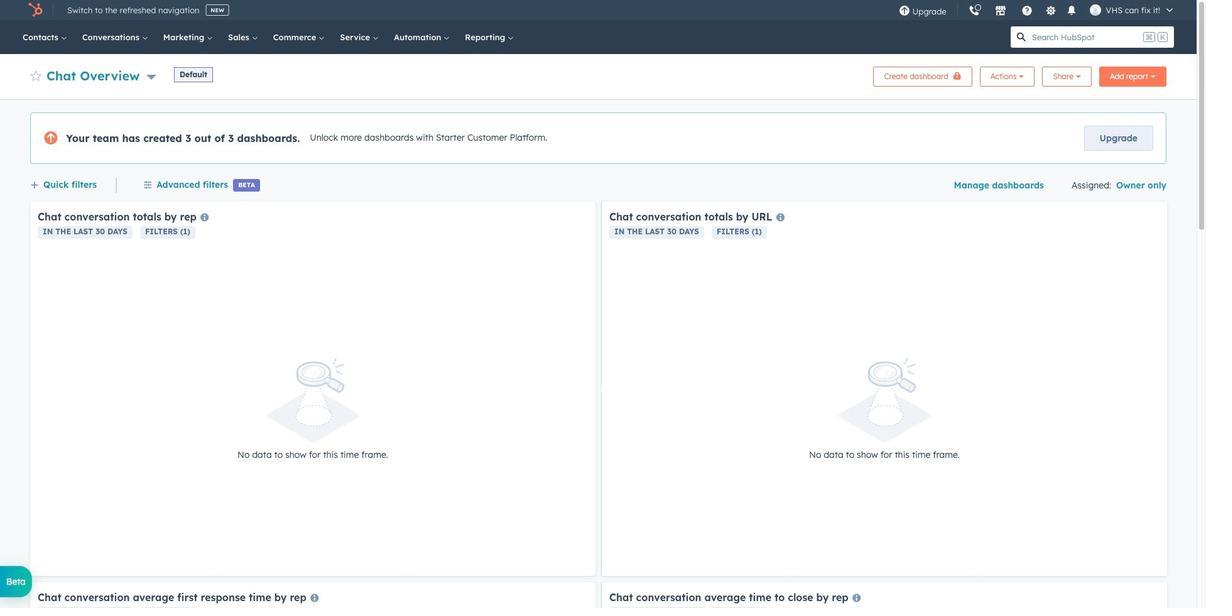 Task type: describe. For each thing, give the bounding box(es) containing it.
chat conversation average first response time by rep element
[[30, 583, 596, 608]]

chat conversation totals by rep element
[[30, 202, 596, 576]]

jer mill image
[[1090, 4, 1101, 16]]



Task type: vqa. For each thing, say whether or not it's contained in the screenshot.
Chat conversation totals by rep element
yes



Task type: locate. For each thing, give the bounding box(es) containing it.
chat conversation totals by url element
[[602, 202, 1168, 576]]

banner
[[30, 63, 1167, 87]]

marketplaces image
[[995, 6, 1007, 17]]

menu
[[893, 0, 1182, 21]]

Search HubSpot search field
[[1033, 26, 1141, 48]]

chat conversation average time to close by rep element
[[602, 583, 1168, 608]]



